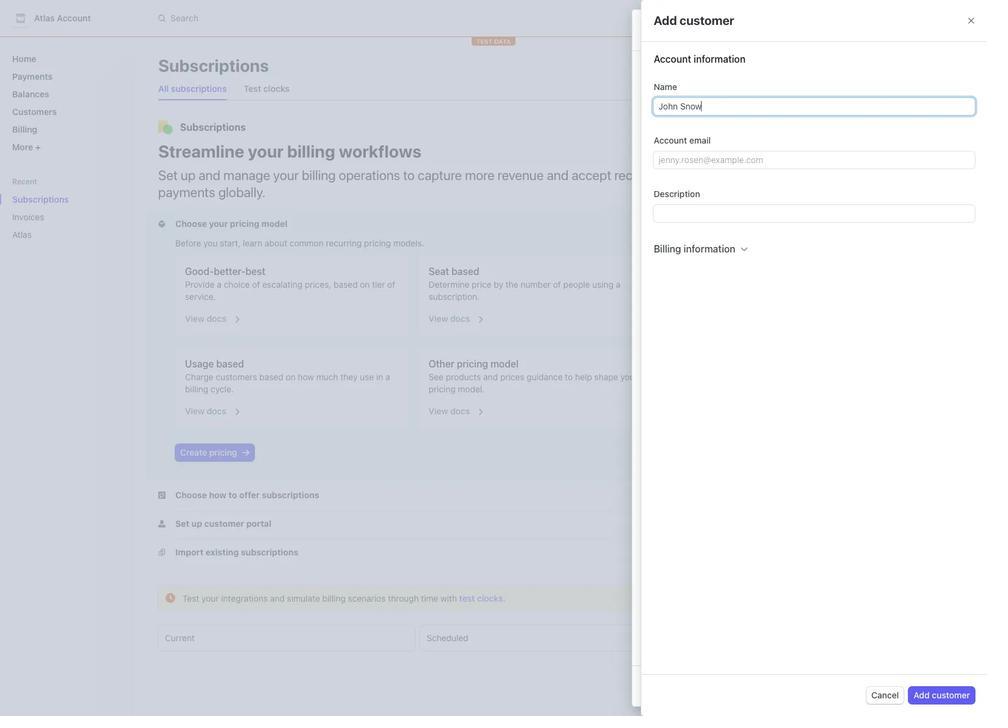Task type: describe. For each thing, give the bounding box(es) containing it.
tab list containing all subscriptions
[[153, 78, 939, 100]]

view for other pricing model
[[429, 406, 448, 417]]

usage based charge customers based on how much they use in a billing cycle.
[[185, 359, 390, 395]]

billing for billing
[[12, 124, 37, 135]]

0 vertical spatial customer
[[680, 13, 735, 27]]

good-
[[185, 266, 214, 277]]

your right manage
[[273, 167, 299, 183]]

subscriptions link
[[7, 189, 107, 209]]

subscription details
[[645, 140, 756, 154]]

view docs for seat
[[429, 314, 470, 324]]

more button
[[7, 137, 124, 157]]

billing for billing information
[[654, 244, 682, 255]]

docs for best
[[207, 314, 226, 324]]

people
[[564, 280, 590, 290]]

streamline your billing workflows set up and manage your billing operations to capture more revenue and accept recurring payments globally.
[[158, 141, 667, 200]]

they
[[341, 372, 358, 382]]

test clocks
[[244, 83, 290, 94]]

billing starter
[[730, 147, 785, 158]]

one-
[[848, 229, 867, 239]]

more
[[465, 167, 495, 183]]

choice
[[224, 280, 250, 290]]

view docs for usage
[[185, 406, 226, 417]]

.
[[503, 594, 506, 604]]

payments inside streamline your billing workflows set up and manage your billing operations to capture more revenue and accept recurring payments globally.
[[158, 185, 215, 200]]

about
[[265, 238, 287, 248]]

best
[[246, 266, 266, 277]]

scheduled
[[427, 633, 469, 644]]

add customer button
[[909, 688, 976, 705]]

provide
[[185, 280, 215, 290]]

create for create pricing
[[180, 448, 207, 458]]

based up customers
[[216, 359, 244, 370]]

test
[[477, 38, 493, 45]]

automate
[[718, 255, 756, 265]]

description
[[654, 189, 701, 199]]

developers link
[[708, 9, 764, 28]]

search
[[171, 13, 199, 23]]

manage
[[224, 167, 270, 183]]

billing for billing starter
[[730, 147, 755, 158]]

account inside button
[[57, 13, 91, 23]]

view docs button for good-
[[178, 306, 242, 328]]

capture
[[418, 167, 462, 183]]

escalating
[[263, 280, 303, 290]]

quoting,
[[758, 255, 790, 265]]

Account email email field
[[654, 152, 976, 169]]

view docs button for usage
[[178, 398, 242, 420]]

svg image for choose your pricing model
[[158, 220, 166, 228]]

before you start, learn about common recurring pricing models.
[[175, 238, 425, 248]]

starter
[[757, 147, 785, 158]]

add customer inside button
[[914, 691, 971, 701]]

based left how
[[260, 372, 284, 382]]

pricing
[[656, 233, 689, 244]]

2 of from the left
[[388, 280, 396, 290]]

dialog containing create a test subscription
[[616, 9, 988, 717]]

better-
[[214, 266, 246, 277]]

view for usage based
[[185, 406, 205, 417]]

add inside add customer button
[[914, 691, 930, 701]]

common
[[290, 238, 324, 248]]

time for one-
[[867, 229, 884, 239]]

0 horizontal spatial add customer
[[654, 13, 735, 27]]

workflows
[[339, 141, 422, 161]]

operations
[[339, 167, 400, 183]]

core navigation links element
[[7, 49, 124, 157]]

payments down "description" text field
[[791, 229, 829, 239]]

test for test your integrations and simulate billing scenarios through time with test clocks .
[[183, 594, 199, 604]]

based inside seat based determine price by the number of people using a subscription.
[[452, 266, 480, 277]]

atlas for atlas account
[[34, 13, 55, 23]]

filter
[[722, 60, 742, 71]]

prices,
[[305, 280, 332, 290]]

time for through
[[421, 594, 438, 604]]

service.
[[185, 292, 216, 302]]

start date field
[[670, 205, 725, 217]]

model inside "other pricing model see products and prices guidance to help shape your pricing model."
[[491, 359, 519, 370]]

choose your pricing model button
[[158, 218, 290, 230]]

customer inside button
[[933, 691, 971, 701]]

model inside 'dropdown button'
[[262, 219, 288, 229]]

guidance
[[527, 372, 563, 382]]

customers link
[[7, 102, 124, 122]]

atlas account button
[[12, 10, 103, 27]]

docs for determine
[[451, 314, 470, 324]]

Description text field
[[654, 205, 976, 222]]

the
[[506, 280, 519, 290]]

you
[[204, 238, 218, 248]]

see
[[429, 372, 444, 382]]

products
[[446, 372, 481, 382]]

models.
[[394, 238, 425, 248]]

integrations
[[221, 594, 268, 604]]

on inside usage based charge customers based on how much they use in a billing cycle.
[[286, 372, 296, 382]]

billing information
[[654, 244, 736, 255]]

a inside usage based charge customers based on how much they use in a billing cycle.
[[386, 372, 390, 382]]

subscriptions inside recent element
[[12, 194, 69, 205]]

invoice
[[886, 229, 914, 239]]

on inside good-better-best provide a choice of escalating prices, based on tier of service.
[[360, 280, 370, 290]]

recurring inside streamline your billing workflows set up and manage your billing operations to capture more revenue and accept recurring payments globally.
[[615, 167, 667, 183]]

create a test subscription
[[645, 23, 788, 37]]

test data
[[477, 38, 511, 45]]

account for account email
[[654, 135, 688, 146]]

use
[[360, 372, 374, 382]]

subscriptions
[[171, 83, 227, 94]]

seat based determine price by the number of people using a subscription.
[[429, 266, 621, 302]]

by
[[494, 280, 504, 290]]

how
[[298, 372, 314, 382]]

2 horizontal spatial revenue
[[807, 265, 838, 275]]

seat
[[429, 266, 449, 277]]

view for good-better-best
[[185, 314, 205, 324]]

to inside "other pricing model see products and prices guidance to help shape your pricing model."
[[565, 372, 573, 382]]

balances
[[12, 89, 49, 99]]

recent
[[12, 177, 37, 186]]

price
[[472, 280, 492, 290]]

your for pricing
[[209, 219, 228, 229]]

number
[[521, 280, 551, 290]]

payments
[[12, 71, 53, 82]]

0.5%
[[718, 164, 738, 174]]

create pricing
[[180, 448, 237, 458]]

and left simulate
[[270, 594, 285, 604]]

test for test clocks
[[244, 83, 261, 94]]

other pricing model see products and prices guidance to help shape your pricing model.
[[429, 359, 638, 395]]

with
[[441, 594, 457, 604]]

view docs button for other
[[422, 398, 485, 420]]

your inside "other pricing model see products and prices guidance to help shape your pricing model."
[[621, 372, 638, 382]]

much
[[317, 372, 338, 382]]

determine
[[429, 280, 470, 290]]

good-better-best provide a choice of escalating prices, based on tier of service.
[[185, 266, 396, 302]]

Name text field
[[654, 98, 976, 115]]

0.5% on recurring payments
[[718, 164, 829, 174]]

billing for billing scale 0.8% on recurring payments and one-time invoice payments automate quoting, subscription billing, invoicing, revenue recovery, and revenue recognition.
[[718, 213, 742, 223]]

payments link
[[7, 66, 124, 86]]

billing,
[[844, 255, 869, 265]]



Task type: locate. For each thing, give the bounding box(es) containing it.
atlas up home
[[34, 13, 55, 23]]

recurring down starter in the right top of the page
[[752, 164, 788, 174]]

billing inside usage based charge customers based on how much they use in a billing cycle.
[[185, 384, 208, 395]]

1 horizontal spatial to
[[565, 372, 573, 382]]

invoices link
[[7, 207, 107, 227]]

0 horizontal spatial test
[[460, 594, 475, 604]]

recognition.
[[840, 265, 887, 275]]

view docs button down subscription. on the top left of page
[[422, 306, 485, 328]]

account left email
[[654, 135, 688, 146]]

your inside 'dropdown button'
[[209, 219, 228, 229]]

billing down "start date" field
[[654, 244, 682, 255]]

information down "create a test subscription"
[[694, 54, 746, 65]]

on inside billing scale 0.8% on recurring payments and one-time invoice payments automate quoting, subscription billing, invoicing, revenue recovery, and revenue recognition.
[[740, 229, 750, 239]]

pricing
[[230, 219, 260, 229], [364, 238, 391, 248], [457, 359, 488, 370], [429, 384, 456, 395], [209, 448, 237, 458]]

based right prices,
[[334, 280, 358, 290]]

0 vertical spatial information
[[694, 54, 746, 65]]

1 vertical spatial model
[[491, 359, 519, 370]]

time inside billing scale 0.8% on recurring payments and one-time invoice payments automate quoting, subscription billing, invoicing, revenue recovery, and revenue recognition.
[[867, 229, 884, 239]]

1 horizontal spatial add customer
[[914, 691, 971, 701]]

current button
[[158, 626, 415, 652]]

1 vertical spatial customer
[[933, 691, 971, 701]]

create inside dialog
[[645, 23, 682, 37]]

docs for model
[[451, 406, 470, 417]]

view docs button down service.
[[178, 306, 242, 328]]

test inside dialog
[[694, 23, 716, 37]]

0 horizontal spatial revenue
[[498, 167, 544, 183]]

add customer right cancel
[[914, 691, 971, 701]]

view docs button for seat
[[422, 306, 485, 328]]

1 vertical spatial to
[[565, 372, 573, 382]]

subscription inside dialog
[[718, 23, 788, 37]]

duration
[[656, 183, 696, 194]]

invoices
[[12, 212, 44, 222]]

revenue inside streamline your billing workflows set up and manage your billing operations to capture more revenue and accept recurring payments globally.
[[498, 167, 544, 183]]

0 vertical spatial subscriptions
[[158, 55, 269, 76]]

scheduled button
[[420, 626, 677, 652]]

1 vertical spatial add
[[914, 691, 930, 701]]

and left prices at the right bottom
[[484, 372, 498, 382]]

on right 0.5%
[[740, 164, 750, 174]]

your for billing
[[248, 141, 284, 161]]

on
[[740, 164, 750, 174], [740, 229, 750, 239], [360, 280, 370, 290], [286, 372, 296, 382]]

of inside seat based determine price by the number of people using a subscription.
[[553, 280, 561, 290]]

more
[[12, 142, 35, 152]]

3 of from the left
[[553, 280, 561, 290]]

atlas link
[[7, 225, 107, 245]]

1 vertical spatial tab list
[[158, 626, 939, 652]]

svg image left the filter
[[710, 62, 717, 69]]

subscription left billing,
[[793, 255, 841, 265]]

other
[[429, 359, 455, 370]]

customer
[[680, 13, 735, 27], [933, 691, 971, 701]]

clocks
[[264, 83, 290, 94], [477, 594, 503, 604]]

0 horizontal spatial create
[[180, 448, 207, 458]]

and left accept
[[547, 167, 569, 183]]

0 horizontal spatial subscription
[[718, 23, 788, 37]]

customers
[[216, 372, 257, 382]]

account
[[57, 13, 91, 23], [654, 54, 692, 65], [654, 135, 688, 146]]

svg image inside create pricing link
[[242, 449, 249, 457]]

charge
[[185, 372, 214, 382]]

cycle.
[[211, 384, 234, 395]]

0 horizontal spatial of
[[252, 280, 260, 290]]

0 vertical spatial account
[[57, 13, 91, 23]]

on left how
[[286, 372, 296, 382]]

pricing inside 'dropdown button'
[[230, 219, 260, 229]]

billing up 0.5%
[[730, 147, 755, 158]]

to left help
[[565, 372, 573, 382]]

and right up
[[199, 167, 221, 183]]

1 vertical spatial subscriptions
[[180, 122, 246, 133]]

0 vertical spatial clocks
[[264, 83, 290, 94]]

account up name
[[654, 54, 692, 65]]

to inside streamline your billing workflows set up and manage your billing operations to capture more revenue and accept recurring payments globally.
[[404, 167, 415, 183]]

1 horizontal spatial create
[[645, 23, 682, 37]]

1 vertical spatial time
[[421, 594, 438, 604]]

learn
[[243, 238, 263, 248]]

view docs down subscription. on the top left of page
[[429, 314, 470, 324]]

choose
[[175, 219, 207, 229]]

payments down up
[[158, 185, 215, 200]]

add right cancel
[[914, 691, 930, 701]]

information for billing information
[[684, 244, 736, 255]]

2 horizontal spatial svg image
[[710, 62, 717, 69]]

based
[[452, 266, 480, 277], [334, 280, 358, 290], [216, 359, 244, 370], [260, 372, 284, 382]]

based inside good-better-best provide a choice of escalating prices, based on tier of service.
[[334, 280, 358, 290]]

time left invoice
[[867, 229, 884, 239]]

test up current
[[183, 594, 199, 604]]

0 horizontal spatial clocks
[[264, 83, 290, 94]]

current
[[165, 633, 195, 644]]

scenarios
[[348, 594, 386, 604]]

create for create a test subscription
[[645, 23, 682, 37]]

help
[[576, 372, 592, 382]]

and left one-
[[831, 229, 846, 239]]

view down charge
[[185, 406, 205, 417]]

1 horizontal spatial model
[[491, 359, 519, 370]]

test up account information at the top of page
[[694, 23, 716, 37]]

1 horizontal spatial test
[[694, 23, 716, 37]]

1 vertical spatial create
[[180, 448, 207, 458]]

svg image left choose
[[158, 220, 166, 228]]

of left people
[[553, 280, 561, 290]]

time
[[867, 229, 884, 239], [421, 594, 438, 604]]

0 vertical spatial add customer
[[654, 13, 735, 27]]

payments up "description" text field
[[790, 164, 829, 174]]

account email
[[654, 135, 711, 146]]

atlas
[[34, 13, 55, 23], [12, 230, 32, 240]]

0 horizontal spatial atlas
[[12, 230, 32, 240]]

docs down service.
[[207, 314, 226, 324]]

using
[[593, 280, 614, 290]]

1 vertical spatial test
[[460, 594, 475, 604]]

payments
[[790, 164, 829, 174], [158, 185, 215, 200], [791, 229, 829, 239], [718, 239, 756, 250]]

docs down subscription. on the top left of page
[[451, 314, 470, 324]]

a inside dialog
[[685, 23, 691, 37]]

revenue left the recovery,
[[718, 265, 749, 275]]

0 vertical spatial add
[[654, 13, 677, 27]]

atlas for atlas
[[12, 230, 32, 240]]

0 vertical spatial atlas
[[34, 13, 55, 23]]

scale
[[745, 213, 767, 223]]

all
[[158, 83, 169, 94]]

add up customer
[[654, 13, 677, 27]]

model up prices at the right bottom
[[491, 359, 519, 370]]

your left integrations
[[202, 594, 219, 604]]

0 vertical spatial to
[[404, 167, 415, 183]]

1 horizontal spatial clocks
[[477, 594, 503, 604]]

recurring right common
[[326, 238, 362, 248]]

revenue right more at the top of the page
[[498, 167, 544, 183]]

revenue left billing,
[[807, 265, 838, 275]]

docs down cycle.
[[207, 406, 226, 417]]

email
[[690, 135, 711, 146]]

of down best
[[252, 280, 260, 290]]

1 horizontal spatial add
[[914, 691, 930, 701]]

and inside "other pricing model see products and prices guidance to help shape your pricing model."
[[484, 372, 498, 382]]

cancel
[[872, 691, 900, 701]]

of right the tier
[[388, 280, 396, 290]]

subscriptions
[[158, 55, 269, 76], [180, 122, 246, 133], [12, 194, 69, 205]]

your right shape
[[621, 372, 638, 382]]

shape
[[595, 372, 619, 382]]

1 horizontal spatial revenue
[[718, 265, 749, 275]]

through
[[388, 594, 419, 604]]

create
[[645, 23, 682, 37], [180, 448, 207, 458]]

2 vertical spatial account
[[654, 135, 688, 146]]

tab list
[[153, 78, 939, 100], [158, 626, 939, 652]]

0 vertical spatial subscription
[[718, 23, 788, 37]]

view docs down cycle.
[[185, 406, 226, 417]]

customer
[[645, 64, 700, 78]]

view down 'see'
[[429, 406, 448, 417]]

0 horizontal spatial customer
[[680, 13, 735, 27]]

view down service.
[[185, 314, 205, 324]]

1 horizontal spatial atlas
[[34, 13, 55, 23]]

0 vertical spatial svg image
[[710, 62, 717, 69]]

a inside seat based determine price by the number of people using a subscription.
[[616, 280, 621, 290]]

svg image for create pricing
[[242, 449, 249, 457]]

0 horizontal spatial model
[[262, 219, 288, 229]]

account up home "link"
[[57, 13, 91, 23]]

1 horizontal spatial svg image
[[242, 449, 249, 457]]

svg image
[[710, 62, 717, 69], [158, 220, 166, 228], [242, 449, 249, 457]]

1 horizontal spatial subscription
[[793, 255, 841, 265]]

2 vertical spatial subscriptions
[[12, 194, 69, 205]]

billing
[[12, 124, 37, 135], [730, 147, 755, 158], [718, 213, 742, 223], [654, 244, 682, 255]]

view docs down model.
[[429, 406, 470, 417]]

billing scale 0.8% on recurring payments and one-time invoice payments automate quoting, subscription billing, invoicing, revenue recovery, and revenue recognition.
[[718, 213, 914, 275]]

billing up more at top left
[[12, 124, 37, 135]]

accept
[[572, 167, 612, 183]]

account for account information
[[654, 54, 692, 65]]

streamline
[[158, 141, 244, 161]]

subscription
[[718, 23, 788, 37], [793, 255, 841, 265]]

svg image inside choose your pricing model 'dropdown button'
[[158, 220, 166, 228]]

model up about
[[262, 219, 288, 229]]

subscription inside billing scale 0.8% on recurring payments and one-time invoice payments automate quoting, subscription billing, invoicing, revenue recovery, and revenue recognition.
[[793, 255, 841, 265]]

0 vertical spatial create
[[645, 23, 682, 37]]

up
[[181, 167, 196, 183]]

1 horizontal spatial test
[[244, 83, 261, 94]]

dialog
[[616, 9, 988, 717]]

0 vertical spatial test
[[244, 83, 261, 94]]

prices
[[501, 372, 525, 382]]

a up account information at the top of page
[[685, 23, 691, 37]]

billing inside billing scale 0.8% on recurring payments and one-time invoice payments automate quoting, subscription billing, invoicing, revenue recovery, and revenue recognition.
[[718, 213, 742, 223]]

name
[[654, 82, 678, 92]]

billing inside core navigation links element
[[12, 124, 37, 135]]

view for seat based
[[429, 314, 448, 324]]

test right with
[[460, 594, 475, 604]]

0 horizontal spatial time
[[421, 594, 438, 604]]

globally.
[[218, 185, 266, 200]]

tab list containing current
[[158, 626, 939, 652]]

0 vertical spatial time
[[867, 229, 884, 239]]

invoicing,
[[872, 255, 909, 265]]

recurring
[[752, 164, 788, 174], [615, 167, 667, 183], [752, 229, 788, 239], [326, 238, 362, 248]]

a right using
[[616, 280, 621, 290]]

1 vertical spatial information
[[684, 244, 736, 255]]

Search search field
[[151, 7, 494, 30]]

1 vertical spatial svg image
[[158, 220, 166, 228]]

all subscriptions link
[[153, 80, 232, 97]]

0 horizontal spatial svg image
[[158, 220, 166, 228]]

subscriptions up subscriptions
[[158, 55, 269, 76]]

0 vertical spatial model
[[262, 219, 288, 229]]

view docs for good-
[[185, 314, 226, 324]]

1 horizontal spatial of
[[388, 280, 396, 290]]

on right '0.8%'
[[740, 229, 750, 239]]

view down subscription. on the top left of page
[[429, 314, 448, 324]]

subscriptions up invoices
[[12, 194, 69, 205]]

recovery,
[[752, 265, 787, 275]]

information
[[694, 54, 746, 65], [684, 244, 736, 255]]

subscriptions up streamline
[[180, 122, 246, 133]]

svg image inside filter popup button
[[710, 62, 717, 69]]

recurring down scale
[[752, 229, 788, 239]]

1 vertical spatial atlas
[[12, 230, 32, 240]]

add customer up account information at the top of page
[[654, 13, 735, 27]]

atlas inside recent element
[[12, 230, 32, 240]]

0.8%
[[718, 229, 738, 239]]

0 horizontal spatial test
[[183, 594, 199, 604]]

test right subscriptions
[[244, 83, 261, 94]]

test clocks link
[[239, 80, 295, 97]]

0 horizontal spatial to
[[404, 167, 415, 183]]

atlas down invoices
[[12, 230, 32, 240]]

view docs down service.
[[185, 314, 226, 324]]

view docs button down model.
[[422, 398, 485, 420]]

cancel button
[[867, 688, 905, 705]]

your up manage
[[248, 141, 284, 161]]

recurring inside billing scale 0.8% on recurring payments and one-time invoice payments automate quoting, subscription billing, invoicing, revenue recovery, and revenue recognition.
[[752, 229, 788, 239]]

your up you
[[209, 219, 228, 229]]

2 horizontal spatial of
[[553, 280, 561, 290]]

subscription up the filter
[[718, 23, 788, 37]]

atlas account
[[34, 13, 91, 23]]

1 vertical spatial add customer
[[914, 691, 971, 701]]

0 horizontal spatial add
[[654, 13, 677, 27]]

svg image right create pricing
[[242, 449, 249, 457]]

on left the tier
[[360, 280, 370, 290]]

docs down model.
[[451, 406, 470, 417]]

recurring up description
[[615, 167, 667, 183]]

a down better-
[[217, 280, 222, 290]]

and right the recovery,
[[790, 265, 804, 275]]

1 vertical spatial clocks
[[477, 594, 503, 604]]

docs for charge
[[207, 406, 226, 417]]

a inside good-better-best provide a choice of escalating prices, based on tier of service.
[[217, 280, 222, 290]]

payments up automate
[[718, 239, 756, 250]]

billing
[[287, 141, 335, 161], [302, 167, 336, 183], [185, 384, 208, 395], [323, 594, 346, 604]]

information for account information
[[694, 54, 746, 65]]

1 vertical spatial subscription
[[793, 255, 841, 265]]

0 vertical spatial test
[[694, 23, 716, 37]]

1 horizontal spatial time
[[867, 229, 884, 239]]

atlas inside button
[[34, 13, 55, 23]]

recent navigation links element
[[0, 177, 134, 245]]

add customer
[[654, 13, 735, 27], [914, 691, 971, 701]]

subscription
[[645, 140, 716, 154]]

information down '0.8%'
[[684, 244, 736, 255]]

filter button
[[705, 57, 747, 74]]

simulate
[[287, 594, 320, 604]]

view docs for other
[[429, 406, 470, 417]]

1 vertical spatial account
[[654, 54, 692, 65]]

view docs button down cycle.
[[178, 398, 242, 420]]

billing link
[[7, 119, 124, 139]]

account information
[[654, 54, 746, 65]]

time left with
[[421, 594, 438, 604]]

choose your pricing model
[[175, 219, 288, 229]]

0 vertical spatial tab list
[[153, 78, 939, 100]]

to
[[404, 167, 415, 183], [565, 372, 573, 382]]

your for integrations
[[202, 594, 219, 604]]

1 of from the left
[[252, 280, 260, 290]]

a right in at bottom left
[[386, 372, 390, 382]]

all subscriptions
[[158, 83, 227, 94]]

recent element
[[0, 189, 134, 245]]

2 vertical spatial svg image
[[242, 449, 249, 457]]

1 horizontal spatial customer
[[933, 691, 971, 701]]

balances link
[[7, 84, 124, 104]]

1 vertical spatial test
[[183, 594, 199, 604]]

details
[[718, 140, 756, 154]]

billing up '0.8%'
[[718, 213, 742, 223]]

svg image for filter
[[710, 62, 717, 69]]

to left capture
[[404, 167, 415, 183]]

based up price
[[452, 266, 480, 277]]

start,
[[220, 238, 241, 248]]



Task type: vqa. For each thing, say whether or not it's contained in the screenshot.
rightmost Send invoice
no



